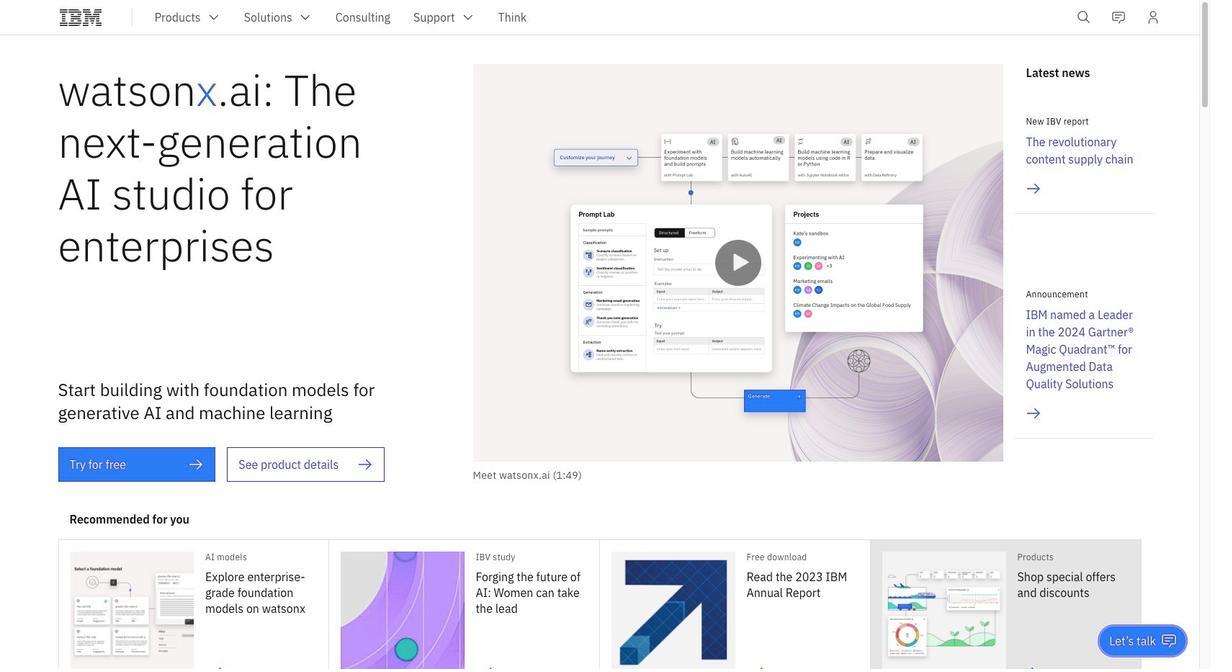 Task type: locate. For each thing, give the bounding box(es) containing it.
let's talk element
[[1110, 633, 1156, 649]]



